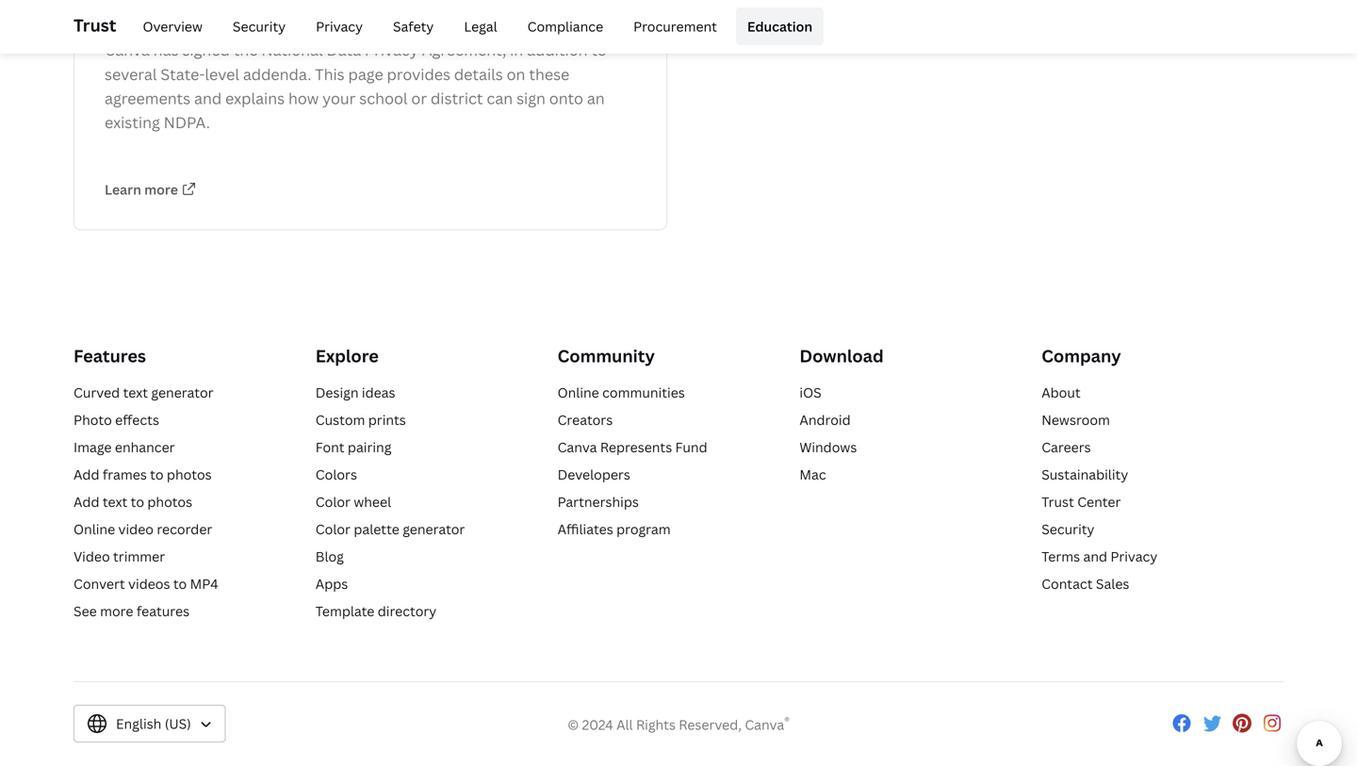 Task type: locate. For each thing, give the bounding box(es) containing it.
contact sales link
[[1042, 575, 1130, 593]]

curved text generator link
[[74, 384, 214, 402]]

1 vertical spatial more
[[100, 602, 133, 620]]

2 horizontal spatial canva
[[745, 716, 785, 734]]

0 horizontal spatial and
[[194, 88, 222, 108]]

learn
[[105, 181, 141, 199]]

more right see
[[100, 602, 133, 620]]

custom
[[316, 411, 365, 429]]

text down frames
[[103, 493, 128, 511]]

mac
[[800, 466, 826, 484]]

trust
[[74, 14, 116, 37], [1042, 493, 1075, 511]]

overview
[[143, 17, 203, 35]]

1 horizontal spatial canva
[[558, 438, 597, 456]]

security
[[233, 17, 286, 35], [1042, 520, 1095, 538]]

image
[[74, 438, 112, 456]]

0 vertical spatial photos
[[167, 466, 212, 484]]

0 vertical spatial canva
[[105, 40, 150, 60]]

2 vertical spatial canva
[[745, 716, 785, 734]]

security link up "terms"
[[1042, 520, 1095, 538]]

1 horizontal spatial trust
[[1042, 493, 1075, 511]]

reserved,
[[679, 716, 742, 734]]

0 horizontal spatial generator
[[151, 384, 214, 402]]

video
[[74, 548, 110, 566]]

national
[[261, 40, 323, 60]]

newsroom link
[[1042, 411, 1110, 429]]

how
[[288, 88, 319, 108]]

1 vertical spatial canva
[[558, 438, 597, 456]]

0 horizontal spatial security
[[233, 17, 286, 35]]

color
[[316, 493, 351, 511], [316, 520, 351, 538]]

color down the colors
[[316, 493, 351, 511]]

1 vertical spatial trust
[[1042, 493, 1075, 511]]

security up the at the left
[[233, 17, 286, 35]]

page
[[348, 64, 383, 84]]

more right learn
[[144, 181, 178, 199]]

add text to photos link
[[74, 493, 192, 511]]

0 horizontal spatial privacy
[[316, 17, 363, 35]]

1 vertical spatial and
[[1084, 548, 1108, 566]]

online up video
[[74, 520, 115, 538]]

canva has signed the national data privacy agreement, in addition to several state-level addenda. this page provides details on these agreements and explains how your school or district can sign onto an existing ndpa.
[[105, 40, 607, 132]]

privacy inside privacy link
[[316, 17, 363, 35]]

an
[[587, 88, 605, 108]]

2 vertical spatial privacy
[[1111, 548, 1158, 566]]

add up video
[[74, 493, 99, 511]]

0 vertical spatial security
[[233, 17, 286, 35]]

1 vertical spatial generator
[[403, 520, 465, 538]]

privacy up sales
[[1111, 548, 1158, 566]]

© 2024 all rights reserved, canva ®
[[568, 714, 790, 734]]

1 vertical spatial online
[[74, 520, 115, 538]]

2 horizontal spatial privacy
[[1111, 548, 1158, 566]]

sustainability link
[[1042, 466, 1129, 484]]

0 horizontal spatial more
[[100, 602, 133, 620]]

explore
[[316, 345, 379, 368]]

1 vertical spatial add
[[74, 493, 99, 511]]

add down image
[[74, 466, 99, 484]]

1 horizontal spatial security
[[1042, 520, 1095, 538]]

and inside about newsroom careers sustainability trust center security terms and privacy contact sales
[[1084, 548, 1108, 566]]

privacy up data
[[316, 17, 363, 35]]

custom prints link
[[316, 411, 406, 429]]

affiliates program link
[[558, 520, 671, 538]]

1 vertical spatial privacy
[[365, 40, 418, 60]]

2024
[[582, 716, 613, 734]]

online video recorder link
[[74, 520, 212, 538]]

privacy down safety
[[365, 40, 418, 60]]

affiliates
[[558, 520, 613, 538]]

on
[[507, 64, 526, 84]]

add frames to photos link
[[74, 466, 212, 484]]

recorder
[[157, 520, 212, 538]]

video
[[118, 520, 154, 538]]

security link up addenda.
[[221, 8, 297, 45]]

learn more
[[105, 181, 178, 199]]

font
[[316, 438, 345, 456]]

and down level
[[194, 88, 222, 108]]

0 vertical spatial online
[[558, 384, 599, 402]]

security inside about newsroom careers sustainability trust center security terms and privacy contact sales
[[1042, 520, 1095, 538]]

canva inside online communities creators canva represents fund developers partnerships affiliates program
[[558, 438, 597, 456]]

mac link
[[800, 466, 826, 484]]

can
[[487, 88, 513, 108]]

text
[[123, 384, 148, 402], [103, 493, 128, 511]]

0 horizontal spatial online
[[74, 520, 115, 538]]

online up creators link on the bottom of the page
[[558, 384, 599, 402]]

overview link
[[131, 8, 214, 45]]

canva inside canva has signed the national data privacy agreement, in addition to several state-level addenda. this page provides details on these agreements and explains how your school or district can sign onto an existing ndpa.
[[105, 40, 150, 60]]

1 horizontal spatial online
[[558, 384, 599, 402]]

security link
[[221, 8, 297, 45], [1042, 520, 1095, 538]]

1 horizontal spatial generator
[[403, 520, 465, 538]]

agreement,
[[422, 40, 506, 60]]

0 horizontal spatial canva
[[105, 40, 150, 60]]

partnerships
[[558, 493, 639, 511]]

menu bar
[[124, 8, 824, 45]]

photos
[[167, 466, 212, 484], [147, 493, 192, 511]]

2 add from the top
[[74, 493, 99, 511]]

photos down the "enhancer" at the bottom left
[[167, 466, 212, 484]]

0 vertical spatial generator
[[151, 384, 214, 402]]

1 vertical spatial color
[[316, 520, 351, 538]]

generator right palette
[[403, 520, 465, 538]]

0 vertical spatial and
[[194, 88, 222, 108]]

more
[[144, 181, 178, 199], [100, 602, 133, 620]]

see
[[74, 602, 97, 620]]

see more features link
[[74, 602, 190, 620]]

canva up several
[[105, 40, 150, 60]]

to
[[591, 40, 607, 60], [150, 466, 164, 484], [131, 493, 144, 511], [173, 575, 187, 593]]

education
[[747, 17, 813, 35]]

canva right reserved,
[[745, 716, 785, 734]]

privacy inside canva has signed the national data privacy agreement, in addition to several state-level addenda. this page provides details on these agreements and explains how your school or district can sign onto an existing ndpa.
[[365, 40, 418, 60]]

generator up effects
[[151, 384, 214, 402]]

procurement link
[[622, 8, 729, 45]]

center
[[1078, 493, 1121, 511]]

menu bar containing overview
[[124, 8, 824, 45]]

canva represents fund link
[[558, 438, 708, 456]]

to down compliance at the left top
[[591, 40, 607, 60]]

canva
[[105, 40, 150, 60], [558, 438, 597, 456], [745, 716, 785, 734]]

mp4
[[190, 575, 218, 593]]

several
[[105, 64, 157, 84]]

creators link
[[558, 411, 613, 429]]

text up effects
[[123, 384, 148, 402]]

your
[[323, 88, 356, 108]]

safety
[[393, 17, 434, 35]]

trust up several
[[74, 14, 116, 37]]

0 vertical spatial privacy
[[316, 17, 363, 35]]

1 vertical spatial security
[[1042, 520, 1095, 538]]

trust down sustainability link
[[1042, 493, 1075, 511]]

add
[[74, 466, 99, 484], [74, 493, 99, 511]]

1 horizontal spatial security link
[[1042, 520, 1095, 538]]

compliance link
[[516, 8, 615, 45]]

and up contact sales link in the right bottom of the page
[[1084, 548, 1108, 566]]

sustainability
[[1042, 466, 1129, 484]]

careers link
[[1042, 438, 1091, 456]]

color palette generator link
[[316, 520, 465, 538]]

canva down creators link on the bottom of the page
[[558, 438, 597, 456]]

1 horizontal spatial more
[[144, 181, 178, 199]]

online communities creators canva represents fund developers partnerships affiliates program
[[558, 384, 708, 538]]

1 add from the top
[[74, 466, 99, 484]]

online inside curved text generator photo effects image enhancer add frames to photos add text to photos online video recorder video trimmer convert videos to mp4 see more features
[[74, 520, 115, 538]]

the
[[234, 40, 258, 60]]

privacy link
[[305, 8, 374, 45]]

®
[[785, 714, 790, 729]]

these
[[529, 64, 570, 84]]

0 vertical spatial trust
[[74, 14, 116, 37]]

and
[[194, 88, 222, 108], [1084, 548, 1108, 566]]

generator inside design ideas custom prints font pairing colors color wheel color palette generator blog apps template directory
[[403, 520, 465, 538]]

more inside curved text generator photo effects image enhancer add frames to photos add text to photos online video recorder video trimmer convert videos to mp4 see more features
[[100, 602, 133, 620]]

color up blog
[[316, 520, 351, 538]]

security up "terms"
[[1042, 520, 1095, 538]]

0 horizontal spatial security link
[[221, 8, 297, 45]]

sign
[[517, 88, 546, 108]]

0 horizontal spatial trust
[[74, 14, 116, 37]]

apps link
[[316, 575, 348, 593]]

effects
[[115, 411, 159, 429]]

features
[[74, 345, 146, 368]]

curved
[[74, 384, 120, 402]]

0 vertical spatial color
[[316, 493, 351, 511]]

photos up the recorder
[[147, 493, 192, 511]]

canva inside © 2024 all rights reserved, canva ®
[[745, 716, 785, 734]]

online inside online communities creators canva represents fund developers partnerships affiliates program
[[558, 384, 599, 402]]

0 vertical spatial add
[[74, 466, 99, 484]]

font pairing link
[[316, 438, 392, 456]]

1 horizontal spatial privacy
[[365, 40, 418, 60]]

1 horizontal spatial and
[[1084, 548, 1108, 566]]



Task type: vqa. For each thing, say whether or not it's contained in the screenshot.
left Start a whiteboard
no



Task type: describe. For each thing, give the bounding box(es) containing it.
photo
[[74, 411, 112, 429]]

0 vertical spatial more
[[144, 181, 178, 199]]

legal
[[464, 17, 497, 35]]

and inside canva has signed the national data privacy agreement, in addition to several state-level addenda. this page provides details on these agreements and explains how your school or district can sign onto an existing ndpa.
[[194, 88, 222, 108]]

state-
[[161, 64, 205, 84]]

provides
[[387, 64, 451, 84]]

convert
[[74, 575, 125, 593]]

onto
[[549, 88, 584, 108]]

online communities link
[[558, 384, 685, 402]]

(us)
[[165, 715, 191, 733]]

trimmer
[[113, 548, 165, 566]]

apps
[[316, 575, 348, 593]]

color wheel link
[[316, 493, 391, 511]]

communities
[[603, 384, 685, 402]]

district
[[431, 88, 483, 108]]

image enhancer link
[[74, 438, 175, 456]]

details
[[454, 64, 503, 84]]

has
[[153, 40, 179, 60]]

template directory link
[[316, 602, 437, 620]]

ios link
[[800, 384, 822, 402]]

trust inside about newsroom careers sustainability trust center security terms and privacy contact sales
[[1042, 493, 1075, 511]]

videos
[[128, 575, 170, 593]]

company
[[1042, 345, 1122, 368]]

colors
[[316, 466, 357, 484]]

all
[[617, 716, 633, 734]]

newsroom
[[1042, 411, 1110, 429]]

1 vertical spatial text
[[103, 493, 128, 511]]

to down the "enhancer" at the bottom left
[[150, 466, 164, 484]]

frames
[[103, 466, 147, 484]]

agreements
[[105, 88, 191, 108]]

generator inside curved text generator photo effects image enhancer add frames to photos add text to photos online video recorder video trimmer convert videos to mp4 see more features
[[151, 384, 214, 402]]

privacy inside about newsroom careers sustainability trust center security terms and privacy contact sales
[[1111, 548, 1158, 566]]

legal link
[[453, 8, 509, 45]]

terms
[[1042, 548, 1080, 566]]

ideas
[[362, 384, 395, 402]]

photo effects link
[[74, 411, 159, 429]]

community
[[558, 345, 655, 368]]

to up video
[[131, 493, 144, 511]]

blog link
[[316, 548, 344, 566]]

blog
[[316, 548, 344, 566]]

1 vertical spatial security link
[[1042, 520, 1095, 538]]

security inside menu bar
[[233, 17, 286, 35]]

to left mp4 on the bottom of the page
[[173, 575, 187, 593]]

explains
[[225, 88, 285, 108]]

design ideas link
[[316, 384, 395, 402]]

education link
[[736, 8, 824, 45]]

developers link
[[558, 466, 630, 484]]

about link
[[1042, 384, 1081, 402]]

english (us)
[[116, 715, 191, 733]]

video trimmer link
[[74, 548, 165, 566]]

program
[[617, 520, 671, 538]]

windows link
[[800, 438, 857, 456]]

enhancer
[[115, 438, 175, 456]]

safety link
[[382, 8, 445, 45]]

careers
[[1042, 438, 1091, 456]]

1 vertical spatial photos
[[147, 493, 192, 511]]

creators
[[558, 411, 613, 429]]

0 vertical spatial text
[[123, 384, 148, 402]]

addition
[[527, 40, 588, 60]]

developers
[[558, 466, 630, 484]]

trust center link
[[1042, 493, 1121, 511]]

English (US) button
[[74, 705, 226, 743]]

to inside canva has signed the national data privacy agreement, in addition to several state-level addenda. this page provides details on these agreements and explains how your school or district can sign onto an existing ndpa.
[[591, 40, 607, 60]]

level
[[205, 64, 239, 84]]

fund
[[675, 438, 708, 456]]

windows
[[800, 438, 857, 456]]

android link
[[800, 411, 851, 429]]

design ideas custom prints font pairing colors color wheel color palette generator blog apps template directory
[[316, 384, 465, 620]]

existing
[[105, 112, 160, 132]]

this
[[315, 64, 345, 84]]

curved text generator photo effects image enhancer add frames to photos add text to photos online video recorder video trimmer convert videos to mp4 see more features
[[74, 384, 218, 620]]

colors link
[[316, 466, 357, 484]]

terms and privacy link
[[1042, 548, 1158, 566]]

1 color from the top
[[316, 493, 351, 511]]

download
[[800, 345, 884, 368]]

0 vertical spatial security link
[[221, 8, 297, 45]]

about
[[1042, 384, 1081, 402]]

learn more link
[[105, 181, 196, 199]]

data
[[327, 40, 361, 60]]

english
[[116, 715, 162, 733]]

prints
[[368, 411, 406, 429]]

©
[[568, 716, 579, 734]]

2 color from the top
[[316, 520, 351, 538]]

procurement
[[634, 17, 717, 35]]

represents
[[600, 438, 672, 456]]

ndpa.
[[164, 112, 210, 132]]

sales
[[1096, 575, 1130, 593]]

features
[[137, 602, 190, 620]]



